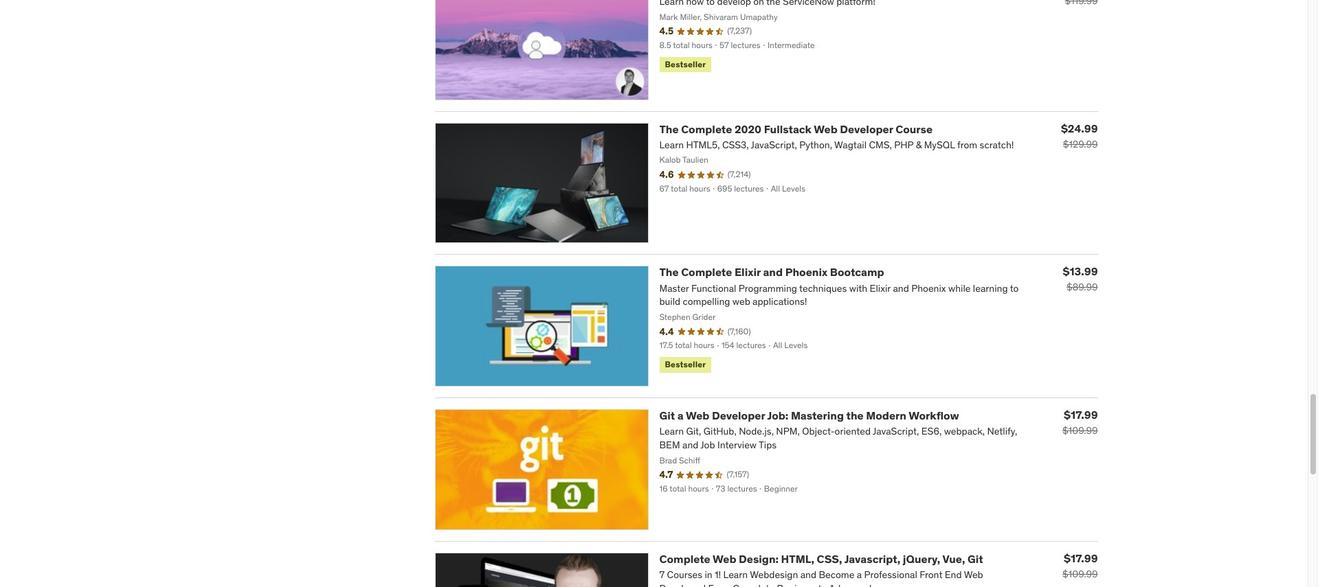 Task type: locate. For each thing, give the bounding box(es) containing it.
git right vue,
[[968, 553, 984, 567]]

0 horizontal spatial git
[[660, 409, 675, 423]]

jquery,
[[903, 553, 941, 567]]

2 $17.99 $109.99 from the top
[[1063, 552, 1098, 581]]

0 vertical spatial $17.99 $109.99
[[1063, 409, 1098, 437]]

fullstack
[[764, 122, 812, 136]]

the
[[847, 409, 864, 423]]

web left the design:
[[713, 553, 737, 567]]

course
[[896, 122, 933, 136]]

git
[[660, 409, 675, 423], [968, 553, 984, 567]]

$17.99 $109.99
[[1063, 409, 1098, 437], [1063, 552, 1098, 581]]

$13.99
[[1063, 265, 1098, 279]]

2020
[[735, 122, 762, 136]]

0 vertical spatial the
[[660, 122, 679, 136]]

0 horizontal spatial developer
[[712, 409, 765, 423]]

1 $17.99 from the top
[[1064, 409, 1098, 422]]

web
[[814, 122, 838, 136], [686, 409, 710, 423], [713, 553, 737, 567]]

the for the complete 2020 fullstack web developer course
[[660, 122, 679, 136]]

1 vertical spatial $17.99 $109.99
[[1063, 552, 1098, 581]]

$109.99
[[1063, 425, 1098, 437], [1063, 569, 1098, 581]]

modern
[[867, 409, 907, 423]]

0 vertical spatial $17.99
[[1064, 409, 1098, 422]]

2 $109.99 from the top
[[1063, 569, 1098, 581]]

the
[[660, 122, 679, 136], [660, 266, 679, 279]]

the for the complete elixir and phoenix bootcamp
[[660, 266, 679, 279]]

git left a
[[660, 409, 675, 423]]

complete for 2020
[[681, 122, 732, 136]]

$109.99 for complete web design: html, css, javascript, jquery, vue, git
[[1063, 569, 1098, 581]]

$24.99 $129.99
[[1062, 121, 1098, 150]]

complete
[[681, 122, 732, 136], [681, 266, 732, 279], [660, 553, 711, 567]]

1 horizontal spatial web
[[713, 553, 737, 567]]

$17.99
[[1064, 409, 1098, 422], [1064, 552, 1098, 566]]

complete web design: html, css, javascript, jquery, vue, git
[[660, 553, 984, 567]]

1 vertical spatial git
[[968, 553, 984, 567]]

web right fullstack
[[814, 122, 838, 136]]

1 vertical spatial web
[[686, 409, 710, 423]]

1 $109.99 from the top
[[1063, 425, 1098, 437]]

git a web developer job: mastering the modern workflow link
[[660, 409, 960, 423]]

$89.99
[[1067, 281, 1098, 294]]

0 horizontal spatial web
[[686, 409, 710, 423]]

web right a
[[686, 409, 710, 423]]

a
[[678, 409, 684, 423]]

1 vertical spatial $109.99
[[1063, 569, 1098, 581]]

0 vertical spatial complete
[[681, 122, 732, 136]]

0 vertical spatial $109.99
[[1063, 425, 1098, 437]]

1 horizontal spatial developer
[[840, 122, 894, 136]]

developer left job:
[[712, 409, 765, 423]]

complete web design: html, css, javascript, jquery, vue, git link
[[660, 553, 984, 567]]

$24.99
[[1062, 121, 1098, 135]]

1 vertical spatial developer
[[712, 409, 765, 423]]

$17.99 $109.99 for git a web developer job: mastering the modern workflow
[[1063, 409, 1098, 437]]

2 the from the top
[[660, 266, 679, 279]]

1 vertical spatial $17.99
[[1064, 552, 1098, 566]]

2 horizontal spatial web
[[814, 122, 838, 136]]

the complete 2020 fullstack web developer course
[[660, 122, 933, 136]]

1 $17.99 $109.99 from the top
[[1063, 409, 1098, 437]]

1 vertical spatial the
[[660, 266, 679, 279]]

html,
[[781, 553, 815, 567]]

1 vertical spatial complete
[[681, 266, 732, 279]]

2 $17.99 from the top
[[1064, 552, 1098, 566]]

2 vertical spatial web
[[713, 553, 737, 567]]

developer left the course
[[840, 122, 894, 136]]

0 vertical spatial developer
[[840, 122, 894, 136]]

developer
[[840, 122, 894, 136], [712, 409, 765, 423]]

1 the from the top
[[660, 122, 679, 136]]



Task type: vqa. For each thing, say whether or not it's contained in the screenshot.


Task type: describe. For each thing, give the bounding box(es) containing it.
design:
[[739, 553, 779, 567]]

the complete elixir and phoenix bootcamp link
[[660, 266, 885, 279]]

vue,
[[943, 553, 966, 567]]

0 vertical spatial web
[[814, 122, 838, 136]]

the complete 2020 fullstack web developer course link
[[660, 122, 933, 136]]

phoenix
[[786, 266, 828, 279]]

$13.99 $89.99
[[1063, 265, 1098, 294]]

$129.99
[[1064, 138, 1098, 150]]

$17.99 for git a web developer job: mastering the modern workflow
[[1064, 409, 1098, 422]]

javascript,
[[845, 553, 901, 567]]

and
[[763, 266, 783, 279]]

$109.99 for git a web developer job: mastering the modern workflow
[[1063, 425, 1098, 437]]

workflow
[[909, 409, 960, 423]]

css,
[[817, 553, 843, 567]]

2 vertical spatial complete
[[660, 553, 711, 567]]

complete for elixir
[[681, 266, 732, 279]]

$17.99 for complete web design: html, css, javascript, jquery, vue, git
[[1064, 552, 1098, 566]]

1 horizontal spatial git
[[968, 553, 984, 567]]

$17.99 $109.99 for complete web design: html, css, javascript, jquery, vue, git
[[1063, 552, 1098, 581]]

mastering
[[791, 409, 844, 423]]

0 vertical spatial git
[[660, 409, 675, 423]]

job:
[[768, 409, 789, 423]]

the complete elixir and phoenix bootcamp
[[660, 266, 885, 279]]

elixir
[[735, 266, 761, 279]]

git a web developer job: mastering the modern workflow
[[660, 409, 960, 423]]

bootcamp
[[830, 266, 885, 279]]



